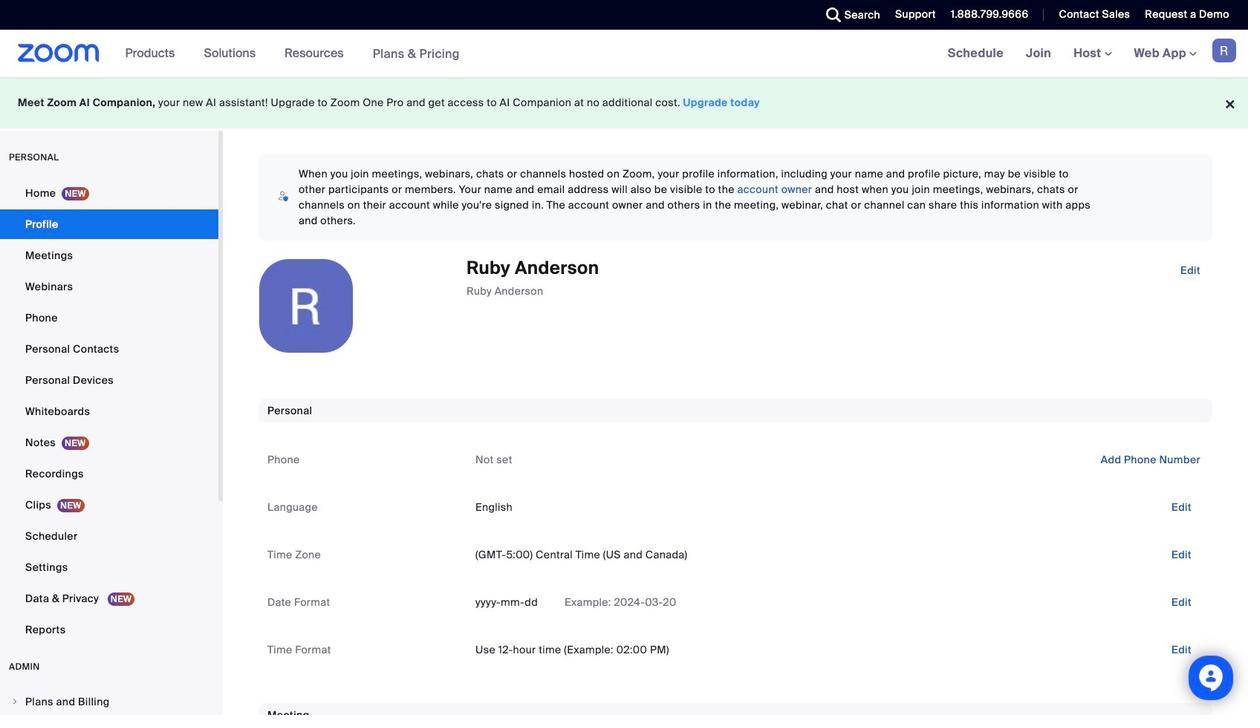 Task type: vqa. For each thing, say whether or not it's contained in the screenshot.
ZOOM LOGO
yes



Task type: describe. For each thing, give the bounding box(es) containing it.
profile picture image
[[1213, 39, 1237, 62]]

product information navigation
[[114, 30, 471, 78]]

edit user photo image
[[294, 300, 318, 313]]

meetings navigation
[[937, 30, 1249, 78]]

zoom logo image
[[18, 44, 99, 62]]

right image
[[10, 698, 19, 707]]



Task type: locate. For each thing, give the bounding box(es) containing it.
menu item
[[0, 688, 219, 716]]

user photo image
[[259, 259, 353, 353]]

personal menu menu
[[0, 178, 219, 647]]

banner
[[0, 30, 1249, 78]]

footer
[[0, 77, 1249, 129]]



